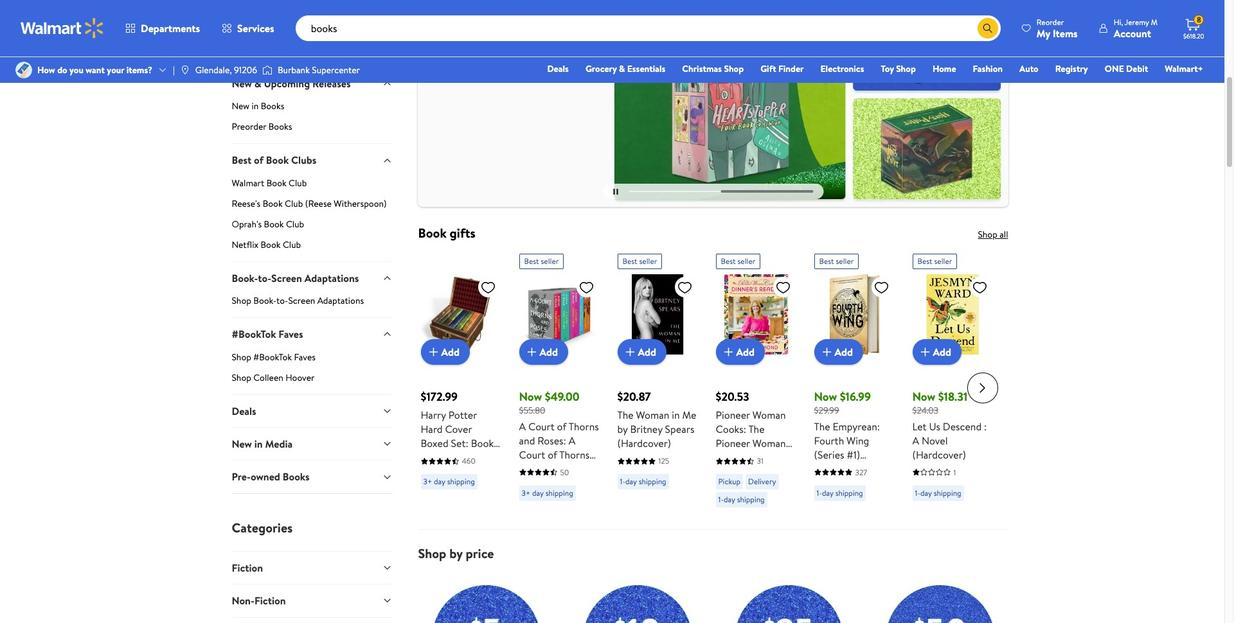 Task type: locate. For each thing, give the bounding box(es) containing it.
1-day shipping down 327
[[817, 488, 864, 499]]

5 add button from the left
[[815, 340, 864, 366]]

3 add button from the left
[[618, 340, 667, 366]]

0 horizontal spatial &
[[254, 77, 261, 91]]

2 horizontal spatial now
[[913, 389, 936, 405]]

1 vertical spatial fiction
[[255, 594, 286, 609]]

0 vertical spatial book-
[[232, 271, 258, 285]]

by left price
[[450, 545, 463, 563]]

add button up $20.53
[[716, 340, 765, 366]]

clubs
[[291, 153, 317, 167]]

book up netflix book club
[[264, 218, 284, 231]]

woman inside $20.87 the woman in me by britney spears (hardcover)
[[636, 409, 670, 423]]

the inside now $16.99 $29.99 the empyrean: fourth wing (series #1) (hardcover)
[[815, 420, 831, 434]]

seller up the empyrean: fourth wing (series #1) (hardcover) image at right
[[836, 256, 854, 267]]

 image down shop best sellers
[[262, 64, 273, 77]]

my
[[1037, 26, 1051, 40]]

essentials
[[628, 62, 666, 75]]

3+ for harry
[[424, 477, 432, 488]]

adaptations inside dropdown button
[[305, 271, 359, 285]]

in left the media
[[254, 437, 263, 451]]

books up 460
[[471, 437, 498, 451]]

add to cart image
[[426, 345, 442, 360], [524, 345, 540, 360], [623, 345, 638, 360]]

add up $18.31
[[934, 346, 952, 360]]

1 horizontal spatial the
[[749, 423, 765, 437]]

0 horizontal spatial deals
[[232, 404, 256, 418]]

1 add from the left
[[442, 346, 460, 360]]

shop for shop #booktok faves
[[232, 351, 251, 364]]

1 now from the left
[[519, 389, 542, 405]]

the empyrean: fourth wing (series #1) (hardcover) image
[[815, 275, 895, 355]]

want
[[86, 64, 105, 77]]

1 vertical spatial new
[[232, 100, 250, 113]]

1 vertical spatial deals
[[232, 404, 256, 418]]

a left novel
[[913, 434, 920, 448]]

1 add button from the left
[[421, 340, 470, 366]]

0 horizontal spatial add to cart image
[[721, 345, 737, 360]]

witherspoon)
[[334, 197, 387, 210]]

new inside dropdown button
[[232, 437, 252, 451]]

1 horizontal spatial add to cart image
[[524, 345, 540, 360]]

thorns
[[569, 420, 599, 434], [560, 448, 590, 462]]

0 vertical spatial and
[[519, 434, 535, 448]]

reorder my items
[[1037, 16, 1078, 40]]

2 now from the left
[[815, 389, 838, 405]]

best seller for $49.00
[[524, 256, 559, 267]]

shop
[[232, 44, 251, 57], [724, 62, 744, 75], [897, 62, 916, 75], [978, 229, 998, 241], [232, 295, 251, 308], [232, 351, 251, 364], [232, 371, 251, 384], [418, 545, 447, 563]]

empyrean:
[[833, 420, 881, 434]]

add to favorites list, pioneer woman cooks: the pioneer woman cooks--dinner's ready! (hardcover) image
[[776, 280, 791, 296]]

460
[[462, 456, 476, 467]]

sets
[[534, 22, 551, 36]]

books inside $172.99 harry potter hard cover boxed set: books #1-7
[[471, 437, 498, 451]]

glendale,
[[195, 64, 232, 77]]

(hardcover) up 1
[[913, 448, 967, 462]]

1 seller from the left
[[541, 256, 559, 267]]

add for pioneer
[[737, 346, 755, 360]]

oprah's book club
[[232, 218, 304, 231]]

add up $16.99
[[835, 346, 853, 360]]

books inside dropdown button
[[283, 470, 310, 485]]

shop #booktok faves
[[232, 351, 316, 364]]

1 add to cart image from the left
[[721, 345, 737, 360]]

to-
[[258, 271, 271, 285], [276, 295, 288, 308]]

4 product group from the left
[[716, 249, 797, 525]]

book down best of book clubs
[[267, 177, 287, 190]]

wing
[[847, 434, 870, 448]]

sellers up burbank
[[273, 44, 299, 57]]

a
[[519, 420, 526, 434], [569, 434, 576, 448], [913, 434, 920, 448]]

shop right christmas
[[724, 62, 744, 75]]

2 vertical spatial new
[[232, 437, 252, 451]]

2 new from the top
[[232, 100, 250, 113]]

now left $49.00
[[519, 389, 542, 405]]

woman for $20.53
[[753, 409, 786, 423]]

0 vertical spatial in
[[252, 100, 259, 113]]

1 new from the top
[[232, 77, 252, 91]]

2 horizontal spatial &
[[619, 62, 625, 75]]

2 add to cart image from the left
[[820, 345, 835, 360]]

add button for the
[[618, 340, 667, 366]]

#1-
[[421, 451, 435, 465]]

items?
[[126, 64, 152, 77]]

#1)
[[847, 448, 861, 462]]

2 product group from the left
[[519, 249, 600, 525]]

in for media
[[254, 437, 263, 451]]

new for new & upcoming releases
[[232, 77, 252, 91]]

us
[[930, 420, 941, 434]]

in left me
[[672, 409, 680, 423]]

me
[[683, 409, 697, 423]]

in
[[252, 100, 259, 113], [672, 409, 680, 423], [254, 437, 263, 451]]

shop left all
[[978, 229, 998, 241]]

fiction up non-
[[232, 561, 263, 575]]

2 horizontal spatial add to cart image
[[623, 345, 638, 360]]

carousel controls navigation
[[603, 184, 824, 200]]

fiction inside dropdown button
[[232, 561, 263, 575]]

& inside bookmark-worthy gift sets & savings.
[[554, 22, 561, 36]]

shop colleen hoover
[[232, 371, 315, 384]]

day down 7
[[434, 477, 446, 488]]

product group containing now $49.00
[[519, 249, 600, 525]]

 image
[[15, 62, 32, 78], [262, 64, 273, 77], [180, 65, 190, 75]]

best seller up pioneer woman cooks: the pioneer woman cooks--dinner's ready! (hardcover) image
[[721, 256, 756, 267]]

125
[[659, 456, 670, 467]]

6 product group from the left
[[913, 249, 993, 525]]

add up $49.00
[[540, 346, 558, 360]]

2 horizontal spatial a
[[913, 434, 920, 448]]

faves
[[279, 327, 303, 342], [294, 351, 316, 364]]

walmart image
[[21, 18, 104, 39]]

3+ day shipping for $49.00
[[522, 488, 573, 499]]

add to cart image
[[721, 345, 737, 360], [820, 345, 835, 360], [918, 345, 934, 360]]

2 add to cart image from the left
[[524, 345, 540, 360]]

now inside the now $49.00 $55.80 a court of thorns and roses: a court of thorns and roses paperback box set (5 books) (paperback)
[[519, 389, 542, 405]]

in for books
[[252, 100, 259, 113]]

add up $20.53
[[737, 346, 755, 360]]

2 horizontal spatial the
[[815, 420, 831, 434]]

pioneer up ready!
[[716, 437, 750, 451]]

new & upcoming releases button
[[232, 67, 393, 100]]

in up preorder
[[252, 100, 259, 113]]

now left $18.31
[[913, 389, 936, 405]]

1 horizontal spatial add to cart image
[[820, 345, 835, 360]]

0 horizontal spatial now
[[519, 389, 542, 405]]

2 pioneer from the top
[[716, 437, 750, 451]]

0 vertical spatial adaptations
[[305, 271, 359, 285]]

0 horizontal spatial 3+ day shipping
[[424, 477, 475, 488]]

one debit
[[1105, 62, 1149, 75]]

club down 'reese's book club (reese witherspoon)' link
[[286, 218, 304, 231]]

seller for $16.99
[[836, 256, 854, 267]]

add to cart image up $29.99
[[820, 345, 835, 360]]

club inside oprah's book club link
[[286, 218, 304, 231]]

6 add from the left
[[934, 346, 952, 360]]

best seller for the
[[623, 256, 658, 267]]

fashion
[[973, 62, 1003, 75]]

books
[[261, 100, 285, 113], [269, 121, 292, 133], [471, 437, 498, 451], [283, 470, 310, 485]]

club inside netflix book club link
[[283, 238, 301, 251]]

1 add to cart image from the left
[[426, 345, 442, 360]]

best
[[232, 20, 252, 35], [254, 44, 271, 57], [232, 153, 252, 167], [524, 256, 539, 267], [623, 256, 638, 267], [721, 256, 736, 267], [820, 256, 835, 267], [918, 256, 933, 267]]

 image for how do you want your items?
[[15, 62, 32, 78]]

& down 91206
[[254, 77, 261, 91]]

now $49.00 $55.80 a court of thorns and roses: a court of thorns and roses paperback box set (5 books) (paperback)
[[519, 389, 599, 519]]

0 vertical spatial new
[[232, 77, 252, 91]]

0 horizontal spatial  image
[[15, 62, 32, 78]]

shipping for harry
[[447, 477, 475, 488]]

let us descend : a novel (hardcover) image
[[913, 275, 993, 355]]

1 vertical spatial sellers
[[273, 44, 299, 57]]

electronics
[[821, 62, 865, 75]]

& right grocery
[[619, 62, 625, 75]]

1 vertical spatial pioneer
[[716, 437, 750, 451]]

bookmark-
[[433, 22, 482, 36]]

add to cart image up $20.53
[[721, 345, 737, 360]]

and
[[519, 434, 535, 448], [519, 462, 535, 477]]

shop up 91206
[[232, 44, 251, 57]]

screen
[[271, 271, 302, 285], [288, 295, 315, 308]]

add to cart image up $55.80
[[524, 345, 540, 360]]

3 seller from the left
[[738, 256, 756, 267]]

you
[[69, 64, 84, 77]]

 image for glendale, 91206
[[180, 65, 190, 75]]

3 add to cart image from the left
[[623, 345, 638, 360]]

5 best seller from the left
[[918, 256, 953, 267]]

add button up $49.00
[[519, 340, 569, 366]]

0 horizontal spatial to-
[[258, 271, 271, 285]]

& inside dropdown button
[[254, 77, 261, 91]]

0 vertical spatial pioneer
[[716, 409, 750, 423]]

best seller up the empyrean: fourth wing (series #1) (hardcover) image at right
[[820, 256, 854, 267]]

add button for pioneer
[[716, 340, 765, 366]]

releases
[[313, 77, 351, 91]]

327
[[856, 468, 868, 478]]

3 add from the left
[[638, 346, 657, 360]]

by
[[618, 423, 628, 437], [450, 545, 463, 563]]

product group containing now $16.99
[[815, 249, 895, 525]]

1 horizontal spatial 3+ day shipping
[[522, 488, 573, 499]]

3 new from the top
[[232, 437, 252, 451]]

book
[[266, 153, 289, 167], [267, 177, 287, 190], [263, 197, 283, 210], [264, 218, 284, 231], [418, 225, 447, 242], [261, 238, 281, 251]]

adaptations up shop book-to-screen adaptations link
[[305, 271, 359, 285]]

1 vertical spatial &
[[619, 62, 625, 75]]

$20.53
[[716, 389, 750, 405]]

1 vertical spatial adaptations
[[317, 295, 364, 308]]

0 vertical spatial fiction
[[232, 561, 263, 575]]

finder
[[779, 62, 804, 75]]

0 horizontal spatial 3+
[[424, 477, 432, 488]]

sellers inside "best sellers" "dropdown button"
[[254, 20, 284, 35]]

new up the pre-
[[232, 437, 252, 451]]

3 now from the left
[[913, 389, 936, 405]]

0 vertical spatial to-
[[258, 271, 271, 285]]

shop left price
[[418, 545, 447, 563]]

product group containing $20.53
[[716, 249, 797, 525]]

(hardcover) inside now $16.99 $29.99 the empyrean: fourth wing (series #1) (hardcover)
[[815, 462, 868, 477]]

1 vertical spatial and
[[519, 462, 535, 477]]

m
[[1152, 16, 1158, 27]]

1 vertical spatial by
[[450, 545, 463, 563]]

3+ down #1-
[[424, 477, 432, 488]]

bookmark-worthy gift sets & savings.
[[433, 22, 561, 50]]

3 best seller from the left
[[721, 256, 756, 267]]

4 seller from the left
[[836, 256, 854, 267]]

of up paperback
[[548, 448, 558, 462]]

faves up shop #booktok faves
[[279, 327, 303, 342]]

screen down book-to-screen adaptations
[[288, 295, 315, 308]]

#booktok faves
[[232, 327, 303, 342]]

christmas shop
[[683, 62, 744, 75]]

1 horizontal spatial now
[[815, 389, 838, 405]]

thorns up 50
[[560, 448, 590, 462]]

add for harry
[[442, 346, 460, 360]]

2 horizontal spatial  image
[[262, 64, 273, 77]]

day down britney
[[626, 477, 637, 488]]

christmas
[[683, 62, 722, 75]]

#booktok inside dropdown button
[[232, 327, 276, 342]]

now inside now $16.99 $29.99 the empyrean: fourth wing (series #1) (hardcover)
[[815, 389, 838, 405]]

the right the cooks: on the right bottom of the page
[[749, 423, 765, 437]]

netflix
[[232, 238, 259, 251]]

day for $16.99
[[823, 488, 834, 499]]

shop for shop by price
[[418, 545, 447, 563]]

best seller for pioneer
[[721, 256, 756, 267]]

novel
[[922, 434, 948, 448]]

0 vertical spatial screen
[[271, 271, 302, 285]]

4 best seller from the left
[[820, 256, 854, 267]]

2 horizontal spatial add to cart image
[[918, 345, 934, 360]]

add button up $20.87
[[618, 340, 667, 366]]

new inside dropdown button
[[232, 77, 252, 91]]

4 add from the left
[[737, 346, 755, 360]]

club down oprah's book club link
[[283, 238, 301, 251]]

shop left "colleen"
[[232, 371, 251, 384]]

1 vertical spatial #booktok
[[254, 351, 292, 364]]

0 horizontal spatial the
[[618, 409, 634, 423]]

registry link
[[1050, 62, 1094, 76]]

day for harry
[[434, 477, 446, 488]]

1 vertical spatial book-
[[254, 295, 276, 308]]

3+ day shipping up (paperback)
[[522, 488, 573, 499]]

5 product group from the left
[[815, 249, 895, 525]]

3+
[[424, 477, 432, 488], [522, 488, 531, 499]]

best seller up let us descend : a novel (hardcover) image on the right
[[918, 256, 953, 267]]

add button up the $172.99
[[421, 340, 470, 366]]

club up reese's book club (reese witherspoon) on the top of page
[[289, 177, 307, 190]]

1 horizontal spatial &
[[554, 22, 561, 36]]

book- up the #booktok faves
[[254, 295, 276, 308]]

boxed
[[421, 437, 449, 451]]

0 vertical spatial &
[[554, 22, 561, 36]]

 image left the how
[[15, 62, 32, 78]]

0 horizontal spatial add to cart image
[[426, 345, 442, 360]]

club for oprah's book club
[[286, 218, 304, 231]]

2 add button from the left
[[519, 340, 569, 366]]

seller for $49.00
[[541, 256, 559, 267]]

the down $20.87
[[618, 409, 634, 423]]

add to cart image up $24.03
[[918, 345, 934, 360]]

$20.53 pioneer woman cooks: the pioneer woman cooks--dinner's ready! (hardcover)
[[716, 389, 788, 494]]

seller up pioneer woman cooks: the pioneer woman cooks--dinner's ready! (hardcover) image
[[738, 256, 756, 267]]

now
[[519, 389, 542, 405], [815, 389, 838, 405], [913, 389, 936, 405]]

day down (series
[[823, 488, 834, 499]]

0 vertical spatial #booktok
[[232, 327, 276, 342]]

a down $55.80
[[519, 420, 526, 434]]

search icon image
[[983, 23, 994, 33]]

sellers up shop best sellers
[[254, 20, 284, 35]]

services
[[237, 21, 274, 35]]

walmart book club
[[232, 177, 307, 190]]

seller up a court of thorns and roses: a court of thorns and roses paperback box set (5 books) (paperback) 'image'
[[541, 256, 559, 267]]

shipping right (5
[[546, 488, 573, 499]]

1 vertical spatial thorns
[[560, 448, 590, 462]]

pre-owned books
[[232, 470, 310, 485]]

of up walmart book club
[[254, 153, 264, 167]]

3 product group from the left
[[618, 249, 698, 525]]

(hardcover) down fourth
[[815, 462, 868, 477]]

shipping down 327
[[836, 488, 864, 499]]

toy
[[881, 62, 894, 75]]

christmas shop link
[[677, 62, 750, 76]]

1 vertical spatial in
[[672, 409, 680, 423]]

day up (paperback)
[[533, 488, 544, 499]]

#booktok up shop colleen hoover at the left
[[254, 351, 292, 364]]

& right sets on the left of the page
[[554, 22, 561, 36]]

(hardcover) up 125
[[618, 437, 671, 451]]

court down $55.80
[[529, 420, 555, 434]]

shop for shop best sellers
[[232, 44, 251, 57]]

2 vertical spatial of
[[548, 448, 558, 462]]

 image right |
[[180, 65, 190, 75]]

book for walmart
[[267, 177, 287, 190]]

add up the $172.99
[[442, 346, 460, 360]]

seller
[[541, 256, 559, 267], [640, 256, 658, 267], [738, 256, 756, 267], [836, 256, 854, 267], [935, 256, 953, 267]]

product group
[[421, 249, 501, 525], [519, 249, 600, 525], [618, 249, 698, 525], [716, 249, 797, 525], [815, 249, 895, 525], [913, 249, 993, 525]]

pioneer down $20.53
[[716, 409, 750, 423]]

deals inside dropdown button
[[232, 404, 256, 418]]

and left roses:
[[519, 434, 535, 448]]

add up $20.87
[[638, 346, 657, 360]]

5 add from the left
[[835, 346, 853, 360]]

1 product group from the left
[[421, 249, 501, 525]]

shipping down 1
[[934, 488, 962, 499]]

2 vertical spatial in
[[254, 437, 263, 451]]

book-to-screen adaptations
[[232, 271, 359, 285]]

book down oprah's book club
[[261, 238, 281, 251]]

account
[[1114, 26, 1152, 40]]

0 vertical spatial sellers
[[254, 20, 284, 35]]

auto
[[1020, 62, 1039, 75]]

1 horizontal spatial 3+
[[522, 488, 531, 499]]

1 best seller from the left
[[524, 256, 559, 267]]

Search search field
[[296, 15, 1001, 41]]

book-
[[232, 271, 258, 285], [254, 295, 276, 308]]

1 horizontal spatial by
[[618, 423, 628, 437]]

court
[[529, 420, 555, 434], [519, 448, 546, 462]]

pre-owned books button
[[232, 461, 393, 494]]

shipping down 460
[[447, 477, 475, 488]]

2 best seller from the left
[[623, 256, 658, 267]]

best seller up "the woman in me by britney spears (hardcover)" image
[[623, 256, 658, 267]]

#booktok up shop #booktok faves
[[232, 327, 276, 342]]

1-day shipping down 125
[[620, 477, 667, 488]]

0 vertical spatial faves
[[279, 327, 303, 342]]

of down $49.00
[[557, 420, 567, 434]]

shipping down 125
[[639, 477, 667, 488]]

club inside 'reese's book club (reese witherspoon)' link
[[285, 197, 303, 210]]

day for the
[[626, 477, 637, 488]]

1-day shipping down 1
[[916, 488, 962, 499]]

to- down netflix book club
[[258, 271, 271, 285]]

delivery
[[749, 477, 777, 488]]

book-to-screen adaptations button
[[232, 262, 393, 295]]

pause image
[[614, 189, 618, 195]]

in inside dropdown button
[[254, 437, 263, 451]]

2 add from the left
[[540, 346, 558, 360]]

sellers inside shop best sellers link
[[273, 44, 299, 57]]

now for now $49.00
[[519, 389, 542, 405]]

set:
[[451, 437, 469, 451]]

1 vertical spatial to-
[[276, 295, 288, 308]]

to- down book-to-screen adaptations
[[276, 295, 288, 308]]

list
[[411, 562, 1016, 624]]

club inside walmart book club link
[[289, 177, 307, 190]]

add to favorites list, a court of thorns and roses: a court of thorns and roses paperback box set (5 books) (paperback) image
[[579, 280, 595, 296]]

2 seller from the left
[[640, 256, 658, 267]]

$618.20
[[1184, 32, 1205, 41]]

seller up let us descend : a novel (hardcover) image on the right
[[935, 256, 953, 267]]

new down 91206
[[232, 77, 252, 91]]

0 vertical spatial by
[[618, 423, 628, 437]]

0 vertical spatial deals
[[548, 62, 569, 75]]

1 vertical spatial court
[[519, 448, 546, 462]]

new up preorder
[[232, 100, 250, 113]]

best up shop best sellers
[[232, 20, 252, 35]]

0 vertical spatial of
[[254, 153, 264, 167]]

club for reese's book club (reese witherspoon)
[[285, 197, 303, 210]]

2 vertical spatial &
[[254, 77, 261, 91]]

all
[[1000, 229, 1009, 241]]

1 horizontal spatial  image
[[180, 65, 190, 75]]

faves up hoover
[[294, 351, 316, 364]]

4 add button from the left
[[716, 340, 765, 366]]

best inside dropdown button
[[232, 153, 252, 167]]

book left 'gifts'
[[418, 225, 447, 242]]

add to cart image for now
[[820, 345, 835, 360]]



Task type: describe. For each thing, give the bounding box(es) containing it.
8
[[1197, 14, 1202, 25]]

shop all
[[978, 229, 1009, 241]]

shop for shop all
[[978, 229, 998, 241]]

burbank supercenter
[[278, 64, 360, 77]]

1 vertical spatial of
[[557, 420, 567, 434]]

oprah's
[[232, 218, 262, 231]]

hi, jeremy m account
[[1114, 16, 1158, 40]]

best of book clubs button
[[232, 144, 393, 177]]

:
[[985, 420, 987, 434]]

gift
[[761, 62, 777, 75]]

shop colleen hoover link
[[232, 371, 393, 395]]

best up the empyrean: fourth wing (series #1) (hardcover) image at right
[[820, 256, 835, 267]]

$55.80
[[519, 405, 546, 418]]

club for walmart book club
[[289, 177, 307, 190]]

services button
[[211, 13, 285, 44]]

home
[[933, 62, 957, 75]]

next slide for product carousel list image
[[968, 373, 998, 404]]

fourth
[[815, 434, 845, 448]]

non-
[[232, 594, 255, 609]]

roses:
[[538, 434, 567, 448]]

netflix book club
[[232, 238, 301, 251]]

$24.03
[[913, 405, 939, 418]]

3+ for $49.00
[[522, 488, 531, 499]]

1 horizontal spatial deals
[[548, 62, 569, 75]]

of inside dropdown button
[[254, 153, 264, 167]]

a court of thorns and roses: a court of thorns and roses paperback box set (5 books) (paperback) image
[[519, 275, 600, 355]]

3+ day shipping for harry
[[424, 477, 475, 488]]

now for now $16.99
[[815, 389, 838, 405]]

(hardcover) inside now $18.31 $24.03 let us descend : a novel (hardcover)
[[913, 448, 967, 462]]

shop by price
[[418, 545, 494, 563]]

book for reese's
[[263, 197, 283, 210]]

oprah's book club link
[[232, 218, 393, 236]]

departments
[[141, 21, 200, 35]]

add button for harry
[[421, 340, 470, 366]]

fiction button
[[232, 552, 393, 585]]

best seller for $16.99
[[820, 256, 854, 267]]

shop best sellers
[[232, 44, 299, 57]]

hi,
[[1114, 16, 1124, 27]]

(hardcover) inside the $20.53 pioneer woman cooks: the pioneer woman cooks--dinner's ready! (hardcover)
[[716, 479, 770, 494]]

in inside $20.87 the woman in me by britney spears (hardcover)
[[672, 409, 680, 423]]

shop right toy
[[897, 62, 916, 75]]

$172.99
[[421, 389, 458, 405]]

shipping for $49.00
[[546, 488, 573, 499]]

new for new in books
[[232, 100, 250, 113]]

one debit link
[[1100, 62, 1155, 76]]

non-fiction button
[[232, 585, 393, 618]]

1 horizontal spatial a
[[569, 434, 576, 448]]

new for new in media
[[232, 437, 252, 451]]

Walmart Site-Wide search field
[[296, 15, 1001, 41]]

hoover
[[286, 371, 315, 384]]

shipping for the
[[639, 477, 667, 488]]

book for oprah's
[[264, 218, 284, 231]]

0 horizontal spatial by
[[450, 545, 463, 563]]

cover
[[445, 423, 472, 437]]

seller for pioneer
[[738, 256, 756, 267]]

screen inside dropdown button
[[271, 271, 302, 285]]

reese's book club (reese witherspoon) link
[[232, 197, 393, 215]]

fiction inside dropdown button
[[255, 594, 286, 609]]

6 add button from the left
[[913, 340, 962, 366]]

seller for the
[[640, 256, 658, 267]]

add button for $49.00
[[519, 340, 569, 366]]

shop for shop colleen hoover
[[232, 371, 251, 384]]

descend
[[943, 420, 982, 434]]

grocery & essentials link
[[580, 62, 672, 76]]

best up pioneer woman cooks: the pioneer woman cooks--dinner's ready! (hardcover) image
[[721, 256, 736, 267]]

categories
[[232, 520, 293, 537]]

best up "the woman in me by britney spears (hardcover)" image
[[623, 256, 638, 267]]

1 pioneer from the top
[[716, 409, 750, 423]]

shop best sellers link
[[232, 44, 393, 67]]

1 vertical spatial screen
[[288, 295, 315, 308]]

add for $49.00
[[540, 346, 558, 360]]

the inside the $20.53 pioneer woman cooks: the pioneer woman cooks--dinner's ready! (hardcover)
[[749, 423, 765, 437]]

product group containing now $18.31
[[913, 249, 993, 525]]

britney
[[631, 423, 663, 437]]

walmart+
[[1166, 62, 1204, 75]]

home link
[[927, 62, 963, 76]]

best down services
[[254, 44, 271, 57]]

now inside now $18.31 $24.03 let us descend : a novel (hardcover)
[[913, 389, 936, 405]]

gifts
[[450, 225, 476, 242]]

now $18.31 $24.03 let us descend : a novel (hardcover)
[[913, 389, 987, 462]]

one
[[1105, 62, 1125, 75]]

books down new in books
[[269, 121, 292, 133]]

the woman in me by britney spears (hardcover) image
[[618, 275, 698, 355]]

savings.
[[433, 36, 467, 50]]

paperback
[[519, 477, 566, 491]]

pre-
[[232, 470, 251, 485]]

add for $16.99
[[835, 346, 853, 360]]

add to cart image for $20.87
[[623, 345, 638, 360]]

harry potter hard cover boxed set: books #1-7 image
[[421, 275, 501, 355]]

add to favorites list, let us descend : a novel (hardcover) image
[[973, 280, 988, 296]]

media
[[265, 437, 293, 451]]

glendale, 91206
[[195, 64, 257, 77]]

add to favorites list, harry potter hard cover boxed set: books #1-7 image
[[481, 280, 496, 296]]

preorder
[[232, 121, 266, 133]]

day down novel
[[921, 488, 932, 499]]

product group containing $172.99
[[421, 249, 501, 525]]

$172.99 harry potter hard cover boxed set: books #1-7
[[421, 389, 498, 465]]

2 and from the top
[[519, 462, 535, 477]]

best up a court of thorns and roses: a court of thorns and roses paperback box set (5 books) (paperback) 'image'
[[524, 256, 539, 267]]

add to favorites list, the empyrean: fourth wing (series #1) (hardcover) image
[[874, 280, 890, 296]]

now $16.99 $29.99 the empyrean: fourth wing (series #1) (hardcover)
[[815, 389, 881, 477]]

0 vertical spatial court
[[529, 420, 555, 434]]

shop all link
[[978, 229, 1009, 241]]

shipping down "delivery"
[[737, 495, 765, 506]]

book- inside book-to-screen adaptations dropdown button
[[232, 271, 258, 285]]

best sellers
[[232, 20, 284, 35]]

shop book-to-screen adaptations
[[232, 295, 364, 308]]

books up preorder books
[[261, 100, 285, 113]]

faves inside dropdown button
[[279, 327, 303, 342]]

items
[[1053, 26, 1078, 40]]

fashion link
[[968, 62, 1009, 76]]

walmart book club link
[[232, 177, 393, 195]]

new & upcoming releases
[[232, 77, 351, 91]]

(reese
[[305, 197, 332, 210]]

walmart
[[232, 177, 265, 190]]

add to cart image for $20.53
[[721, 345, 737, 360]]

add button for $16.99
[[815, 340, 864, 366]]

upcoming
[[264, 77, 310, 91]]

1 and from the top
[[519, 434, 535, 448]]

add for the
[[638, 346, 657, 360]]

shipping for $16.99
[[836, 488, 864, 499]]

set
[[519, 491, 534, 505]]

day for $49.00
[[533, 488, 544, 499]]

books)
[[548, 491, 578, 505]]

grocery
[[586, 62, 617, 75]]

best up let us descend : a novel (hardcover) image on the right
[[918, 256, 933, 267]]

a inside now $18.31 $24.03 let us descend : a novel (hardcover)
[[913, 434, 920, 448]]

auto link
[[1014, 62, 1045, 76]]

& for new & upcoming releases
[[254, 77, 261, 91]]

your
[[107, 64, 124, 77]]

#booktok faves button
[[232, 318, 393, 351]]

add to cart image for now
[[524, 345, 540, 360]]

jeremy
[[1125, 16, 1150, 27]]

day down pickup
[[724, 495, 736, 506]]

book- inside shop book-to-screen adaptations link
[[254, 295, 276, 308]]

add to cart image for $172.99
[[426, 345, 442, 360]]

5 seller from the left
[[935, 256, 953, 267]]

product group containing $20.87
[[618, 249, 698, 525]]

0 horizontal spatial a
[[519, 420, 526, 434]]

pioneer woman cooks: the pioneer woman cooks--dinner's ready! (hardcover) image
[[716, 275, 797, 355]]

club for netflix book club
[[283, 238, 301, 251]]

1-day shipping down pickup
[[719, 495, 765, 506]]

-
[[748, 451, 752, 465]]

to- inside dropdown button
[[258, 271, 271, 285]]

(series
[[815, 448, 845, 462]]

reorder
[[1037, 16, 1065, 27]]

woman for $20.87
[[636, 409, 670, 423]]

best inside "dropdown button"
[[232, 20, 252, 35]]

how do you want your items?
[[37, 64, 152, 77]]

cooks:
[[716, 423, 747, 437]]

3 add to cart image from the left
[[918, 345, 934, 360]]

by inside $20.87 the woman in me by britney spears (hardcover)
[[618, 423, 628, 437]]

the inside $20.87 the woman in me by britney spears (hardcover)
[[618, 409, 634, 423]]

burbank
[[278, 64, 310, 77]]

grocery & essentials
[[586, 62, 666, 75]]

8 $618.20
[[1184, 14, 1205, 41]]

shop for shop book-to-screen adaptations
[[232, 295, 251, 308]]

0 vertical spatial thorns
[[569, 420, 599, 434]]

electronics link
[[815, 62, 870, 76]]

price
[[466, 545, 494, 563]]

$20.87 the woman in me by britney spears (hardcover)
[[618, 389, 697, 451]]

potter
[[449, 409, 477, 423]]

(hardcover) inside $20.87 the woman in me by britney spears (hardcover)
[[618, 437, 671, 451]]

book inside dropdown button
[[266, 153, 289, 167]]

ready!
[[716, 465, 747, 479]]

1 horizontal spatial to-
[[276, 295, 288, 308]]

how
[[37, 64, 55, 77]]

add to favorites list, the woman in me by britney spears (hardcover) image
[[678, 280, 693, 296]]

 image for burbank supercenter
[[262, 64, 273, 77]]

1
[[954, 468, 957, 478]]

book for netflix
[[261, 238, 281, 251]]

7
[[434, 451, 440, 465]]

woman up 31
[[753, 437, 786, 451]]

preorder books link
[[232, 121, 393, 144]]

& for grocery & essentials
[[619, 62, 625, 75]]

1 vertical spatial faves
[[294, 351, 316, 364]]

|
[[173, 64, 175, 77]]



Task type: vqa. For each thing, say whether or not it's contained in the screenshot.
'LEARNING'
no



